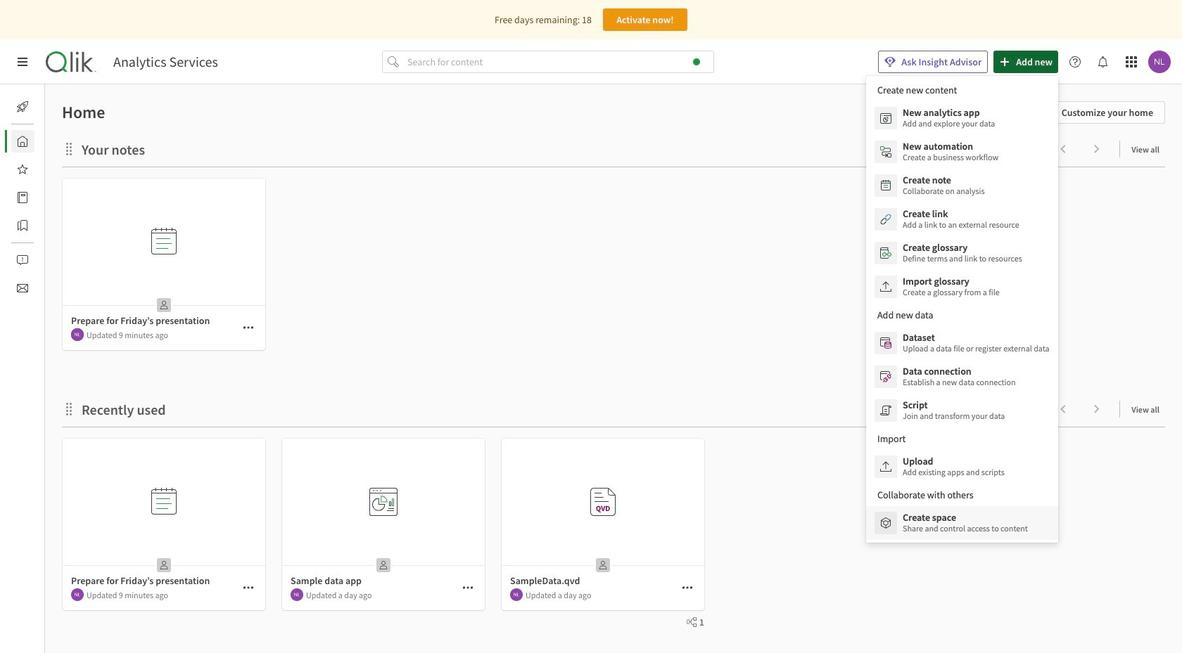 Task type: vqa. For each thing, say whether or not it's contained in the screenshot.
7th menu item from the bottom
yes



Task type: describe. For each thing, give the bounding box(es) containing it.
navigation pane element
[[0, 90, 45, 306]]

9 menu item from the top
[[867, 394, 1058, 428]]

6 menu item from the top
[[867, 270, 1058, 304]]

catalog image
[[17, 192, 28, 203]]

getting started image
[[17, 101, 28, 113]]

8 menu item from the top
[[867, 360, 1058, 394]]

5 menu item from the top
[[867, 237, 1058, 270]]

7 menu item from the top
[[867, 327, 1058, 360]]

2 move collection image from the top
[[62, 402, 76, 416]]

1 noah lott image from the left
[[291, 589, 303, 602]]

2 noah lott image from the left
[[510, 589, 523, 602]]

1 menu item from the top
[[867, 101, 1058, 135]]

10 menu item from the top
[[867, 451, 1058, 484]]

3 menu item from the top
[[867, 169, 1058, 203]]

1 move collection image from the top
[[62, 142, 76, 156]]



Task type: locate. For each thing, give the bounding box(es) containing it.
11 menu item from the top
[[867, 507, 1058, 541]]

subscriptions image
[[17, 283, 28, 294]]

alerts image
[[17, 255, 28, 266]]

1 horizontal spatial noah lott image
[[510, 589, 523, 602]]

1 vertical spatial move collection image
[[62, 402, 76, 416]]

noah lott image
[[291, 589, 303, 602], [510, 589, 523, 602]]

2 noah lott image from the top
[[71, 589, 84, 602]]

noah lott element
[[71, 329, 84, 341], [71, 589, 84, 602], [291, 589, 303, 602], [510, 589, 523, 602]]

collections image
[[17, 220, 28, 232]]

menu
[[867, 76, 1058, 543]]

open sidebar menu image
[[17, 56, 28, 68]]

1 noah lott image from the top
[[71, 329, 84, 341]]

4 menu item from the top
[[867, 203, 1058, 237]]

move collection image
[[62, 142, 76, 156], [62, 402, 76, 416]]

home image
[[17, 136, 28, 147]]

menu item
[[867, 101, 1058, 135], [867, 135, 1058, 169], [867, 169, 1058, 203], [867, 203, 1058, 237], [867, 237, 1058, 270], [867, 270, 1058, 304], [867, 327, 1058, 360], [867, 360, 1058, 394], [867, 394, 1058, 428], [867, 451, 1058, 484], [867, 507, 1058, 541]]

analytics services element
[[113, 54, 218, 70]]

1 vertical spatial noah lott image
[[71, 589, 84, 602]]

favorites image
[[17, 164, 28, 175]]

noah lott image
[[71, 329, 84, 341], [71, 589, 84, 602]]

0 horizontal spatial noah lott image
[[291, 589, 303, 602]]

main content
[[39, 84, 1183, 654]]

0 vertical spatial move collection image
[[62, 142, 76, 156]]

0 vertical spatial noah lott image
[[71, 329, 84, 341]]

2 menu item from the top
[[867, 135, 1058, 169]]

home badge image
[[693, 58, 700, 65]]



